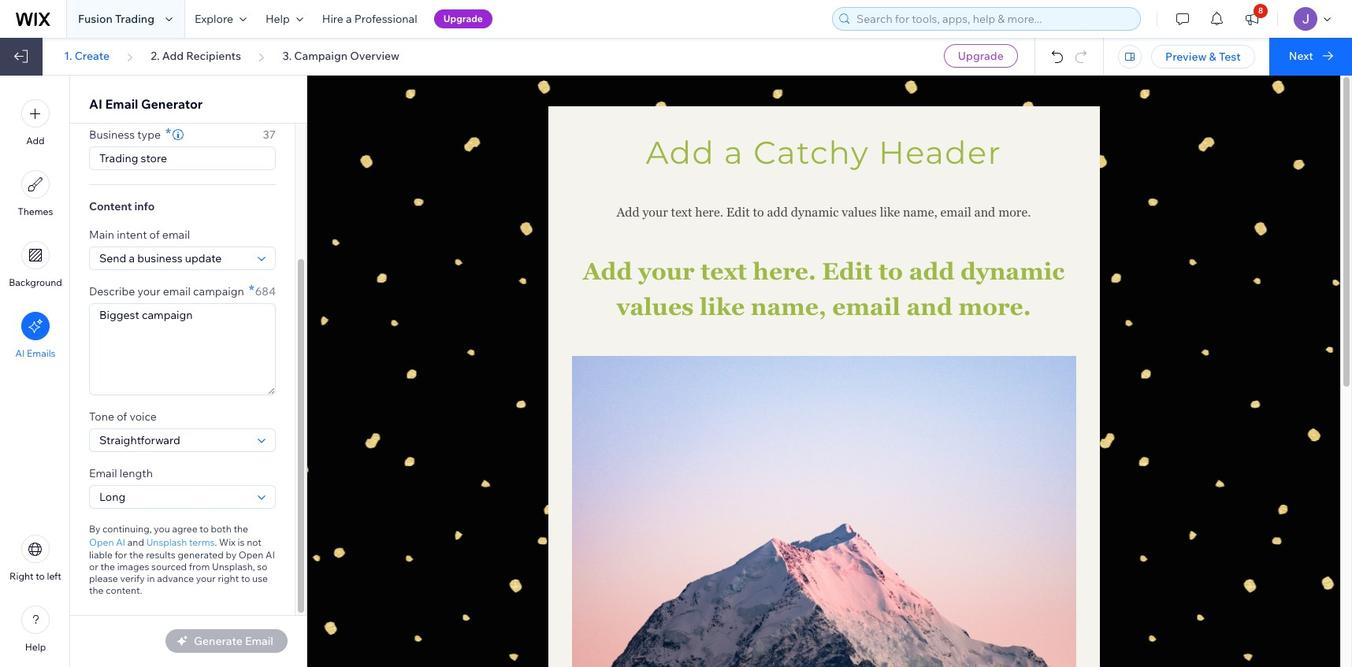 Task type: describe. For each thing, give the bounding box(es) containing it.
hire a professional link
[[313, 0, 427, 38]]

3. campaign overview
[[282, 49, 400, 63]]

type
[[137, 128, 161, 142]]

0 vertical spatial more.
[[998, 205, 1031, 220]]

1 horizontal spatial name,
[[903, 205, 937, 220]]

to inside the by continuing, you agree to both the open ai and unsplash terms
[[200, 523, 209, 535]]

explore
[[195, 12, 233, 26]]

. wix is not liable for the results generated by open ai or the images sourced from unsplash, so please verify in advance your right to use the content.
[[89, 536, 275, 596]]

1 vertical spatial values
[[616, 293, 694, 321]]

to inside . wix is not liable for the results generated by open ai or the images sourced from unsplash, so please verify in advance your right to use the content.
[[241, 573, 250, 585]]

1 horizontal spatial help button
[[256, 0, 313, 38]]

ai emails
[[15, 347, 56, 359]]

terms
[[189, 536, 215, 548]]

8
[[1258, 6, 1263, 16]]

so
[[257, 561, 267, 573]]

1 horizontal spatial like
[[880, 205, 900, 220]]

1 vertical spatial here.
[[753, 258, 816, 285]]

or
[[89, 561, 98, 573]]

continuing,
[[102, 523, 152, 535]]

a for professional
[[346, 12, 352, 26]]

describe your email campaign * 684
[[89, 281, 276, 299]]

0 vertical spatial dynamic
[[791, 205, 839, 220]]

0 vertical spatial help
[[266, 12, 290, 26]]

ai emails button
[[15, 312, 56, 359]]

1 horizontal spatial dynamic
[[960, 258, 1065, 285]]

voice
[[130, 410, 157, 424]]

not
[[247, 536, 261, 548]]

tone
[[89, 410, 114, 424]]

trading
[[115, 12, 154, 26]]

the right or
[[100, 561, 115, 573]]

1 horizontal spatial edit
[[822, 258, 873, 285]]

preview & test button
[[1151, 45, 1255, 69]]

generator
[[141, 96, 203, 112]]

the inside the by continuing, you agree to both the open ai and unsplash terms
[[234, 523, 248, 535]]

tone of voice
[[89, 410, 157, 424]]

ai inside . wix is not liable for the results generated by open ai or the images sourced from unsplash, so please verify in advance your right to use the content.
[[266, 549, 275, 561]]

0 vertical spatial edit
[[726, 205, 750, 220]]

themes button
[[18, 170, 53, 217]]

3. campaign overview link
[[282, 49, 400, 63]]

next
[[1289, 49, 1313, 63]]

0 vertical spatial email
[[105, 96, 138, 112]]

&
[[1209, 50, 1216, 64]]

right to left button
[[10, 535, 61, 582]]

both
[[211, 523, 231, 535]]

professional
[[354, 12, 417, 26]]

0 vertical spatial *
[[165, 124, 171, 143]]

Describe your email campaign text field
[[90, 304, 275, 395]]

agree
[[172, 523, 198, 535]]

open inside the by continuing, you agree to both the open ai and unsplash terms
[[89, 536, 114, 548]]

37
[[263, 128, 276, 142]]

campaign
[[294, 49, 348, 63]]

create
[[75, 49, 110, 63]]

Search for tools, apps, help & more... field
[[852, 8, 1135, 30]]

hire a professional
[[322, 12, 417, 26]]

intent
[[117, 228, 147, 242]]

recipients
[[186, 49, 241, 63]]

email length
[[89, 466, 153, 481]]

emails
[[27, 347, 56, 359]]

hire
[[322, 12, 343, 26]]

1 vertical spatial *
[[249, 281, 254, 299]]

open ai link
[[89, 535, 125, 549]]

add button
[[21, 99, 50, 147]]

right to left
[[10, 570, 61, 582]]

to inside button
[[36, 570, 45, 582]]

is
[[238, 536, 245, 548]]

length
[[120, 466, 153, 481]]

0 horizontal spatial add
[[767, 205, 788, 220]]

1 horizontal spatial text
[[701, 258, 747, 285]]

campaign
[[193, 284, 244, 299]]

ai inside ai emails button
[[15, 347, 25, 359]]

unsplash
[[146, 536, 187, 548]]

next button
[[1269, 38, 1352, 76]]

2 horizontal spatial and
[[974, 205, 995, 220]]

0 horizontal spatial like
[[700, 293, 745, 321]]

wix
[[219, 536, 236, 548]]

2. add recipients link
[[151, 49, 241, 63]]

verify
[[120, 573, 145, 585]]

by continuing, you agree to both the open ai and unsplash terms
[[89, 523, 248, 548]]

main intent of email
[[89, 228, 190, 242]]

images
[[117, 561, 149, 573]]

info
[[134, 199, 155, 214]]

sourced
[[151, 561, 187, 573]]

add a catchy header
[[646, 133, 1002, 172]]

you
[[154, 523, 170, 535]]

684
[[255, 284, 276, 299]]

email inside describe your email campaign * 684
[[163, 284, 191, 299]]

liable
[[89, 549, 113, 561]]

advance
[[157, 573, 194, 585]]

describe
[[89, 284, 135, 299]]

ai email generator
[[89, 96, 203, 112]]

right
[[10, 570, 34, 582]]

Business type field
[[95, 147, 270, 169]]

upgrade for bottom upgrade button
[[958, 49, 1004, 63]]

1 vertical spatial add
[[909, 258, 954, 285]]



Task type: vqa. For each thing, say whether or not it's contained in the screenshot.
the topmost Help
yes



Task type: locate. For each thing, give the bounding box(es) containing it.
0 horizontal spatial a
[[346, 12, 352, 26]]

1 horizontal spatial and
[[906, 293, 953, 321]]

ai up use
[[266, 549, 275, 561]]

main
[[89, 228, 114, 242]]

by
[[89, 523, 100, 535]]

0 horizontal spatial *
[[165, 124, 171, 143]]

1 vertical spatial like
[[700, 293, 745, 321]]

1 horizontal spatial add
[[909, 258, 954, 285]]

0 vertical spatial add
[[767, 205, 788, 220]]

*
[[165, 124, 171, 143], [249, 281, 254, 299]]

fusion
[[78, 12, 113, 26]]

1 vertical spatial text
[[701, 258, 747, 285]]

help up 3.
[[266, 12, 290, 26]]

0 vertical spatial upgrade button
[[434, 9, 492, 28]]

the right for
[[129, 549, 144, 561]]

1 vertical spatial and
[[906, 293, 953, 321]]

right
[[218, 573, 239, 585]]

add
[[767, 205, 788, 220], [909, 258, 954, 285]]

1 vertical spatial upgrade button
[[944, 44, 1018, 68]]

1 vertical spatial name,
[[751, 293, 826, 321]]

0 horizontal spatial text
[[671, 205, 692, 220]]

1 vertical spatial a
[[724, 133, 744, 172]]

0 horizontal spatial upgrade button
[[434, 9, 492, 28]]

.
[[215, 536, 217, 548]]

0 vertical spatial a
[[346, 12, 352, 26]]

8 button
[[1235, 0, 1269, 38]]

help down 'right to left'
[[25, 641, 46, 653]]

and
[[974, 205, 995, 220], [906, 293, 953, 321], [127, 536, 144, 548]]

1 vertical spatial dynamic
[[960, 258, 1065, 285]]

1 horizontal spatial upgrade
[[958, 49, 1004, 63]]

1 vertical spatial add your text here. edit to add dynamic values like name, email and more.
[[583, 258, 1071, 321]]

overview
[[350, 49, 400, 63]]

upgrade button right professional
[[434, 9, 492, 28]]

1 horizontal spatial help
[[266, 12, 290, 26]]

upgrade button
[[434, 9, 492, 28], [944, 44, 1018, 68]]

1 horizontal spatial a
[[724, 133, 744, 172]]

0 vertical spatial here.
[[695, 205, 723, 220]]

1 vertical spatial more.
[[959, 293, 1031, 321]]

* left 684 at top left
[[249, 281, 254, 299]]

the down or
[[89, 585, 104, 596]]

results
[[146, 549, 176, 561]]

of right intent
[[149, 228, 160, 242]]

a right hire
[[346, 12, 352, 26]]

1 vertical spatial help button
[[21, 606, 50, 653]]

name,
[[903, 205, 937, 220], [751, 293, 826, 321]]

upgrade button down search for tools, apps, help & more... field
[[944, 44, 1018, 68]]

1 horizontal spatial values
[[842, 205, 877, 220]]

1 vertical spatial open
[[239, 549, 263, 561]]

0 vertical spatial values
[[842, 205, 877, 220]]

fusion trading
[[78, 12, 154, 26]]

preview
[[1165, 50, 1207, 64]]

background button
[[9, 241, 62, 288]]

content.
[[106, 585, 142, 596]]

email
[[940, 205, 971, 220], [162, 228, 190, 242], [163, 284, 191, 299], [832, 293, 900, 321]]

a for catchy
[[724, 133, 744, 172]]

1 horizontal spatial here.
[[753, 258, 816, 285]]

1 vertical spatial email
[[89, 466, 117, 481]]

your inside . wix is not liable for the results generated by open ai or the images sourced from unsplash, so please verify in advance your right to use the content.
[[196, 573, 216, 585]]

open
[[89, 536, 114, 548], [239, 549, 263, 561]]

0 vertical spatial help button
[[256, 0, 313, 38]]

1 horizontal spatial *
[[249, 281, 254, 299]]

0 horizontal spatial values
[[616, 293, 694, 321]]

0 vertical spatial add your text here. edit to add dynamic values like name, email and more.
[[617, 205, 1031, 220]]

add
[[162, 49, 184, 63], [646, 133, 715, 172], [26, 135, 45, 147], [617, 205, 640, 220], [583, 258, 632, 285]]

a left catchy
[[724, 133, 744, 172]]

like
[[880, 205, 900, 220], [700, 293, 745, 321]]

email left the length
[[89, 466, 117, 481]]

1 vertical spatial edit
[[822, 258, 873, 285]]

open inside . wix is not liable for the results generated by open ai or the images sourced from unsplash, so please verify in advance your right to use the content.
[[239, 549, 263, 561]]

here.
[[695, 205, 723, 220], [753, 258, 816, 285]]

the
[[234, 523, 248, 535], [129, 549, 144, 561], [100, 561, 115, 573], [89, 585, 104, 596]]

0 horizontal spatial and
[[127, 536, 144, 548]]

0 horizontal spatial name,
[[751, 293, 826, 321]]

0 vertical spatial name,
[[903, 205, 937, 220]]

unsplash terms link
[[146, 535, 215, 549]]

header
[[879, 133, 1002, 172]]

themes
[[18, 206, 53, 217]]

left
[[47, 570, 61, 582]]

ai up for
[[116, 536, 125, 548]]

0 horizontal spatial dynamic
[[791, 205, 839, 220]]

and inside the by continuing, you agree to both the open ai and unsplash terms
[[127, 536, 144, 548]]

email up business type *
[[105, 96, 138, 112]]

* right type
[[165, 124, 171, 143]]

0 vertical spatial of
[[149, 228, 160, 242]]

a inside 'link'
[[346, 12, 352, 26]]

0 vertical spatial upgrade
[[443, 13, 483, 24]]

business type *
[[89, 124, 171, 143]]

0 vertical spatial and
[[974, 205, 995, 220]]

None field
[[95, 247, 253, 269], [95, 429, 253, 452], [95, 486, 253, 508], [95, 247, 253, 269], [95, 429, 253, 452], [95, 486, 253, 508]]

from
[[189, 561, 210, 573]]

2.
[[151, 49, 160, 63]]

upgrade down search for tools, apps, help & more... field
[[958, 49, 1004, 63]]

upgrade for top upgrade button
[[443, 13, 483, 24]]

open up "liable"
[[89, 536, 114, 548]]

0 horizontal spatial help button
[[21, 606, 50, 653]]

dynamic
[[791, 205, 839, 220], [960, 258, 1065, 285]]

0 vertical spatial like
[[880, 205, 900, 220]]

preview & test
[[1165, 50, 1241, 64]]

email
[[105, 96, 138, 112], [89, 466, 117, 481]]

unsplash,
[[212, 561, 255, 573]]

the up is
[[234, 523, 248, 535]]

2. add recipients
[[151, 49, 241, 63]]

0 vertical spatial open
[[89, 536, 114, 548]]

to
[[753, 205, 764, 220], [879, 258, 903, 285], [200, 523, 209, 535], [36, 570, 45, 582], [241, 573, 250, 585]]

upgrade
[[443, 13, 483, 24], [958, 49, 1004, 63]]

1 vertical spatial help
[[25, 641, 46, 653]]

0 horizontal spatial of
[[117, 410, 127, 424]]

add inside button
[[26, 135, 45, 147]]

upgrade right professional
[[443, 13, 483, 24]]

1 vertical spatial upgrade
[[958, 49, 1004, 63]]

generated
[[178, 549, 224, 561]]

1. create link
[[64, 49, 110, 63]]

0 horizontal spatial here.
[[695, 205, 723, 220]]

background
[[9, 277, 62, 288]]

open down not
[[239, 549, 263, 561]]

help
[[266, 12, 290, 26], [25, 641, 46, 653]]

0 horizontal spatial open
[[89, 536, 114, 548]]

1. create
[[64, 49, 110, 63]]

1.
[[64, 49, 72, 63]]

0 horizontal spatial upgrade
[[443, 13, 483, 24]]

ai
[[89, 96, 102, 112], [15, 347, 25, 359], [116, 536, 125, 548], [266, 549, 275, 561]]

0 horizontal spatial help
[[25, 641, 46, 653]]

business
[[89, 128, 135, 142]]

text
[[671, 205, 692, 220], [701, 258, 747, 285]]

ai up business
[[89, 96, 102, 112]]

content
[[89, 199, 132, 214]]

1 horizontal spatial of
[[149, 228, 160, 242]]

3.
[[282, 49, 292, 63]]

values
[[842, 205, 877, 220], [616, 293, 694, 321]]

0 horizontal spatial edit
[[726, 205, 750, 220]]

in
[[147, 573, 155, 585]]

1 horizontal spatial upgrade button
[[944, 44, 1018, 68]]

1 horizontal spatial open
[[239, 549, 263, 561]]

test
[[1219, 50, 1241, 64]]

by
[[226, 549, 236, 561]]

2 vertical spatial and
[[127, 536, 144, 548]]

help button
[[256, 0, 313, 38], [21, 606, 50, 653]]

content info
[[89, 199, 155, 214]]

a
[[346, 12, 352, 26], [724, 133, 744, 172]]

use
[[252, 573, 268, 585]]

for
[[115, 549, 127, 561]]

0 vertical spatial text
[[671, 205, 692, 220]]

help button up 3.
[[256, 0, 313, 38]]

1 vertical spatial of
[[117, 410, 127, 424]]

ai left emails
[[15, 347, 25, 359]]

your inside describe your email campaign * 684
[[137, 284, 160, 299]]

please
[[89, 573, 118, 585]]

help button down 'right to left'
[[21, 606, 50, 653]]

of right tone
[[117, 410, 127, 424]]

ai inside the by continuing, you agree to both the open ai and unsplash terms
[[116, 536, 125, 548]]

catchy
[[753, 133, 869, 172]]



